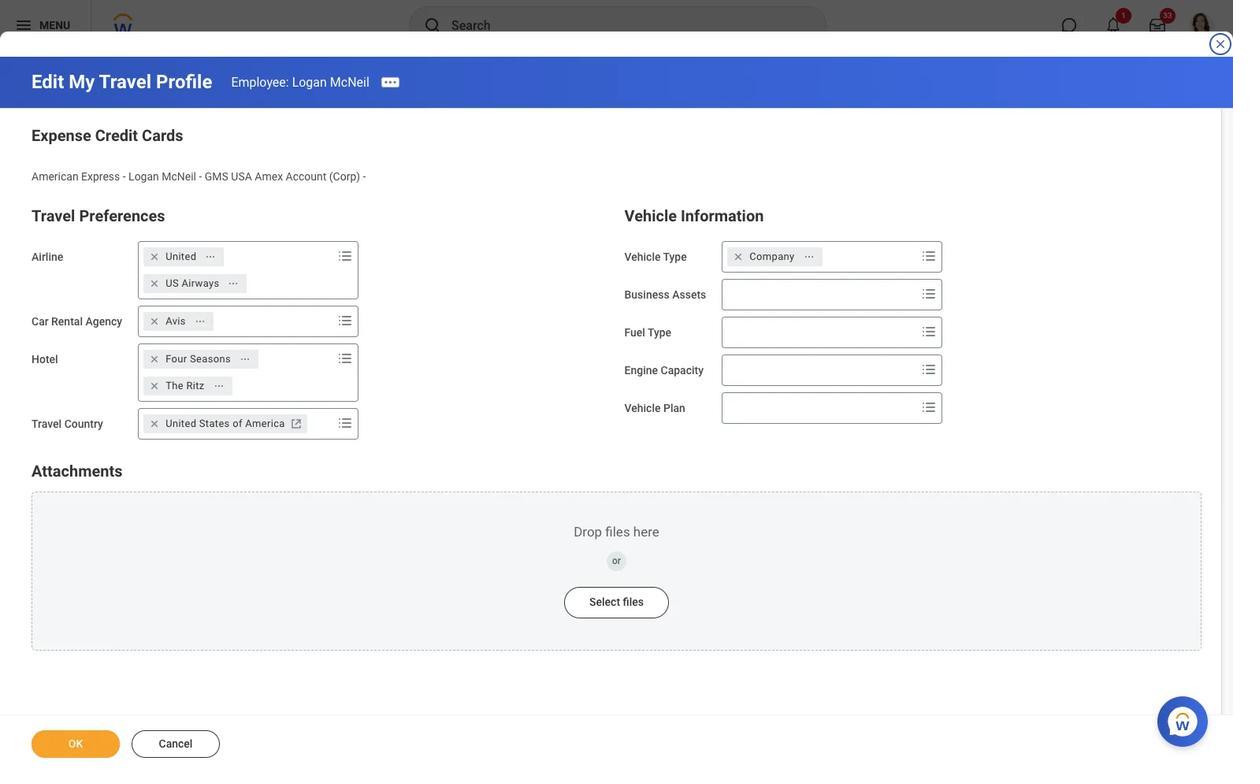Task type: describe. For each thing, give the bounding box(es) containing it.
profile logan mcneil element
[[1180, 8, 1224, 43]]

travel for country
[[32, 418, 62, 430]]

company, press delete to clear value. option
[[728, 247, 822, 266]]

type for fuel type
[[648, 326, 672, 339]]

prompts image for engine capacity
[[920, 360, 939, 379]]

workday assistant region
[[1158, 690, 1215, 747]]

us
[[166, 277, 179, 289]]

travel preferences
[[32, 206, 165, 225]]

united states of america
[[166, 418, 285, 429]]

logan inside american express - logan mcneil - gms usa amex account (corp) - element
[[129, 170, 159, 183]]

the ritz
[[166, 380, 205, 392]]

vehicle for vehicle plan
[[625, 402, 661, 414]]

prompts image for car rental agency
[[336, 311, 355, 330]]

type for vehicle type
[[663, 250, 687, 263]]

company element
[[750, 250, 795, 264]]

expense credit cards
[[32, 126, 183, 145]]

american express - logan mcneil - gms usa amex account (corp) - element
[[32, 167, 366, 183]]

country
[[64, 418, 103, 430]]

x small image for united
[[147, 249, 162, 265]]

the
[[166, 380, 184, 392]]

cards
[[142, 126, 183, 145]]

items selected list box for hotel
[[139, 347, 334, 399]]

3 - from the left
[[363, 170, 366, 183]]

business assets
[[625, 288, 706, 301]]

travel preferences button
[[32, 206, 165, 225]]

travel preferences group
[[32, 203, 609, 440]]

vehicle plan
[[625, 402, 686, 414]]

inbox large image
[[1150, 17, 1166, 33]]

avis, press delete to clear value. option
[[144, 312, 213, 331]]

close edit my travel profile image
[[1215, 38, 1227, 50]]

prompts image for vehicle plan
[[920, 398, 939, 417]]

prompts image for airline
[[336, 247, 355, 265]]

Engine Capacity field
[[723, 356, 917, 384]]

(corp)
[[329, 170, 360, 183]]

edit my travel profile dialog
[[0, 0, 1233, 772]]

usa
[[231, 170, 252, 183]]

avis element
[[166, 314, 186, 328]]

x small image for company
[[731, 249, 747, 265]]

related actions image for united
[[205, 251, 216, 262]]

x small image for united states of america
[[147, 416, 162, 432]]

vehicle for vehicle type
[[625, 250, 661, 263]]

united states of america, press delete to clear value, ctrl + enter opens in new window. option
[[144, 414, 307, 433]]

four seasons, press delete to clear value. option
[[144, 350, 258, 369]]

credit
[[95, 126, 138, 145]]

avis
[[166, 315, 186, 327]]

employee: logan mcneil element
[[231, 74, 370, 89]]

x small image for four seasons
[[147, 351, 162, 367]]

vehicle for vehicle information
[[625, 206, 677, 225]]

seasons
[[190, 353, 231, 365]]

us airways, press delete to clear value. option
[[144, 274, 247, 293]]

united for united states of america
[[166, 418, 197, 429]]

expense credit cards button
[[32, 126, 183, 145]]

expense credit cards group
[[32, 123, 1202, 184]]

mcneil inside the 'expense credit cards' group
[[162, 170, 196, 183]]

edit my travel profile main content
[[0, 57, 1233, 772]]

rental
[[51, 315, 83, 328]]

airline
[[32, 250, 63, 263]]

capacity
[[661, 364, 704, 377]]

x small image for the ritz
[[147, 378, 162, 394]]

travel country
[[32, 418, 103, 430]]

my
[[69, 71, 95, 93]]

agency
[[85, 315, 122, 328]]

x small image for us airways
[[147, 276, 162, 291]]

car
[[32, 315, 49, 328]]

four
[[166, 353, 187, 365]]

x small image for avis
[[147, 313, 162, 329]]

prompts image for travel country
[[336, 414, 355, 433]]

business
[[625, 288, 670, 301]]

notifications large image
[[1106, 17, 1122, 33]]

gms
[[205, 170, 228, 183]]



Task type: locate. For each thing, give the bounding box(es) containing it.
information
[[681, 206, 764, 225]]

files
[[623, 596, 644, 608]]

united element
[[166, 250, 197, 264]]

1 united from the top
[[166, 250, 197, 262]]

cancel
[[159, 738, 193, 750]]

edit
[[32, 71, 64, 93]]

x small image inside united, press delete to clear value. option
[[147, 249, 162, 265]]

5 x small image from the top
[[147, 416, 162, 432]]

vehicle information
[[625, 206, 764, 225]]

related actions image up the airways
[[205, 251, 216, 262]]

- right express
[[123, 170, 126, 183]]

0 horizontal spatial -
[[123, 170, 126, 183]]

mcneil
[[330, 74, 370, 89], [162, 170, 196, 183]]

assets
[[672, 288, 706, 301]]

travel
[[99, 71, 151, 93], [32, 206, 75, 225], [32, 418, 62, 430]]

Fuel Type field
[[723, 318, 917, 347]]

x small image left united element
[[147, 249, 162, 265]]

account
[[286, 170, 327, 183]]

hotel
[[32, 353, 58, 366]]

0 horizontal spatial x small image
[[147, 249, 162, 265]]

related actions image for four seasons
[[240, 354, 251, 365]]

2 vertical spatial vehicle
[[625, 402, 661, 414]]

logan right express
[[129, 170, 159, 183]]

Vehicle Plan field
[[723, 394, 917, 422]]

related actions image
[[205, 251, 216, 262], [194, 316, 206, 327]]

x small image inside united states of america, press delete to clear value, ctrl + enter opens in new window. option
[[147, 416, 162, 432]]

ok
[[68, 738, 83, 750]]

2 items selected list box from the top
[[139, 347, 334, 399]]

type
[[663, 250, 687, 263], [648, 326, 672, 339]]

2 vehicle from the top
[[625, 250, 661, 263]]

Business Assets field
[[723, 280, 917, 309]]

1 horizontal spatial -
[[199, 170, 202, 183]]

1 horizontal spatial x small image
[[731, 249, 747, 265]]

1 x small image from the left
[[147, 249, 162, 265]]

related actions image inside the ritz, press delete to clear value. option
[[213, 380, 224, 391]]

x small image
[[147, 249, 162, 265], [731, 249, 747, 265]]

1 horizontal spatial mcneil
[[330, 74, 370, 89]]

of
[[233, 418, 243, 429]]

company
[[750, 250, 795, 262]]

united states of america element
[[166, 417, 285, 431]]

american express - logan mcneil - gms usa amex account (corp) -
[[32, 170, 366, 183]]

x small image inside the ritz, press delete to clear value. option
[[147, 378, 162, 394]]

or
[[612, 555, 621, 566]]

related actions image for company
[[804, 251, 815, 262]]

amex
[[255, 170, 283, 183]]

2 horizontal spatial -
[[363, 170, 366, 183]]

engine capacity
[[625, 364, 704, 377]]

select
[[590, 596, 620, 608]]

1 vertical spatial travel
[[32, 206, 75, 225]]

2 vertical spatial travel
[[32, 418, 62, 430]]

0 vertical spatial travel
[[99, 71, 151, 93]]

0 horizontal spatial mcneil
[[162, 170, 196, 183]]

the ritz element
[[166, 379, 205, 393]]

related actions image inside company, press delete to clear value. option
[[804, 251, 815, 262]]

states
[[199, 418, 230, 429]]

united up us
[[166, 250, 197, 262]]

engine
[[625, 364, 658, 377]]

prompts image
[[920, 322, 939, 341], [336, 349, 355, 368], [920, 398, 939, 417], [336, 414, 355, 433]]

travel right my
[[99, 71, 151, 93]]

related actions image for the ritz
[[213, 380, 224, 391]]

related actions image right ritz
[[213, 380, 224, 391]]

1 x small image from the top
[[147, 276, 162, 291]]

profile
[[156, 71, 212, 93]]

vehicle information button
[[625, 206, 764, 225]]

1 vertical spatial united
[[166, 418, 197, 429]]

related actions image for avis
[[194, 316, 206, 327]]

4 x small image from the top
[[147, 378, 162, 394]]

prompts image for vehicle type
[[920, 247, 939, 265]]

airways
[[182, 277, 219, 289]]

us airways
[[166, 277, 219, 289]]

related actions image right avis element
[[194, 316, 206, 327]]

prompts image for fuel type
[[920, 322, 939, 341]]

travel down american
[[32, 206, 75, 225]]

items selected list box for airline
[[139, 244, 334, 296]]

- left gms
[[199, 170, 202, 183]]

attachments region
[[32, 459, 1202, 651]]

-
[[123, 170, 126, 183], [199, 170, 202, 183], [363, 170, 366, 183]]

related actions image inside the "us airways, press delete to clear value." option
[[228, 278, 239, 289]]

four seasons
[[166, 353, 231, 365]]

x small image
[[147, 276, 162, 291], [147, 313, 162, 329], [147, 351, 162, 367], [147, 378, 162, 394], [147, 416, 162, 432]]

plan
[[664, 402, 686, 414]]

travel for preferences
[[32, 206, 75, 225]]

related actions image inside four seasons, press delete to clear value. option
[[240, 354, 251, 365]]

1 vertical spatial mcneil
[[162, 170, 196, 183]]

fuel type
[[625, 326, 672, 339]]

ritz
[[186, 380, 205, 392]]

1 vertical spatial related actions image
[[194, 316, 206, 327]]

x small image left four
[[147, 351, 162, 367]]

select files
[[590, 596, 644, 608]]

1 horizontal spatial logan
[[292, 74, 327, 89]]

vehicle left plan
[[625, 402, 661, 414]]

0 vertical spatial type
[[663, 250, 687, 263]]

ok button
[[32, 731, 120, 758]]

type right fuel
[[648, 326, 672, 339]]

1 vertical spatial logan
[[129, 170, 159, 183]]

x small image left company element
[[731, 249, 747, 265]]

four seasons element
[[166, 352, 231, 366]]

vehicle up business
[[625, 250, 661, 263]]

vehicle up vehicle type
[[625, 206, 677, 225]]

america
[[245, 418, 285, 429]]

express
[[81, 170, 120, 183]]

2 x small image from the left
[[731, 249, 747, 265]]

0 vertical spatial mcneil
[[330, 74, 370, 89]]

related actions image
[[804, 251, 815, 262], [228, 278, 239, 289], [240, 354, 251, 365], [213, 380, 224, 391]]

items selected list box containing four seasons
[[139, 347, 334, 399]]

travel left country on the left of the page
[[32, 418, 62, 430]]

us airways element
[[166, 276, 219, 291]]

logan right the employee:
[[292, 74, 327, 89]]

0 vertical spatial related actions image
[[205, 251, 216, 262]]

1 vertical spatial items selected list box
[[139, 347, 334, 399]]

united for united
[[166, 250, 197, 262]]

car rental agency
[[32, 315, 122, 328]]

preferences
[[79, 206, 165, 225]]

x small image inside four seasons, press delete to clear value. option
[[147, 351, 162, 367]]

related actions image for us airways
[[228, 278, 239, 289]]

2 united from the top
[[166, 418, 197, 429]]

related actions image inside avis, press delete to clear value. option
[[194, 316, 206, 327]]

edit my travel profile
[[32, 71, 212, 93]]

1 items selected list box from the top
[[139, 244, 334, 296]]

x small image left avis element
[[147, 313, 162, 329]]

united left states
[[166, 418, 197, 429]]

3 vehicle from the top
[[625, 402, 661, 414]]

1 vertical spatial type
[[648, 326, 672, 339]]

fuel
[[625, 326, 645, 339]]

attachments
[[32, 462, 123, 481]]

2 - from the left
[[199, 170, 202, 183]]

prompts image
[[336, 247, 355, 265], [920, 247, 939, 265], [920, 284, 939, 303], [336, 311, 355, 330], [920, 360, 939, 379]]

employee:
[[231, 74, 289, 89]]

related actions image right the airways
[[228, 278, 239, 289]]

related actions image inside united, press delete to clear value. option
[[205, 251, 216, 262]]

x small image inside the "us airways, press delete to clear value." option
[[147, 276, 162, 291]]

vehicle
[[625, 206, 677, 225], [625, 250, 661, 263], [625, 402, 661, 414]]

united
[[166, 250, 197, 262], [166, 418, 197, 429]]

0 vertical spatial united
[[166, 250, 197, 262]]

the ritz, press delete to clear value. option
[[144, 377, 232, 395]]

items selected list box containing united
[[139, 244, 334, 296]]

x small image left the
[[147, 378, 162, 394]]

expense
[[32, 126, 91, 145]]

ext link image
[[288, 416, 304, 432]]

1 vertical spatial vehicle
[[625, 250, 661, 263]]

prompts image for business assets
[[920, 284, 939, 303]]

3 x small image from the top
[[147, 351, 162, 367]]

0 vertical spatial logan
[[292, 74, 327, 89]]

united, press delete to clear value. option
[[144, 247, 224, 266]]

select files button
[[564, 587, 669, 619]]

- right (corp)
[[363, 170, 366, 183]]

related actions image right company element
[[804, 251, 815, 262]]

vehicle type
[[625, 250, 687, 263]]

0 horizontal spatial logan
[[129, 170, 159, 183]]

logan
[[292, 74, 327, 89], [129, 170, 159, 183]]

american
[[32, 170, 79, 183]]

related actions image right seasons
[[240, 354, 251, 365]]

items selected list box
[[139, 244, 334, 296], [139, 347, 334, 399]]

cancel button
[[132, 731, 220, 758]]

1 - from the left
[[123, 170, 126, 183]]

0 vertical spatial vehicle
[[625, 206, 677, 225]]

x small image down the ritz, press delete to clear value. option
[[147, 416, 162, 432]]

vehicle information group
[[625, 203, 1202, 424]]

x small image left us
[[147, 276, 162, 291]]

search image
[[423, 16, 442, 35]]

2 x small image from the top
[[147, 313, 162, 329]]

0 vertical spatial items selected list box
[[139, 244, 334, 296]]

prompts image for hotel
[[336, 349, 355, 368]]

1 vehicle from the top
[[625, 206, 677, 225]]

type up business assets
[[663, 250, 687, 263]]

employee: logan mcneil
[[231, 74, 370, 89]]



Task type: vqa. For each thing, say whether or not it's contained in the screenshot.
Car Rental Agency
yes



